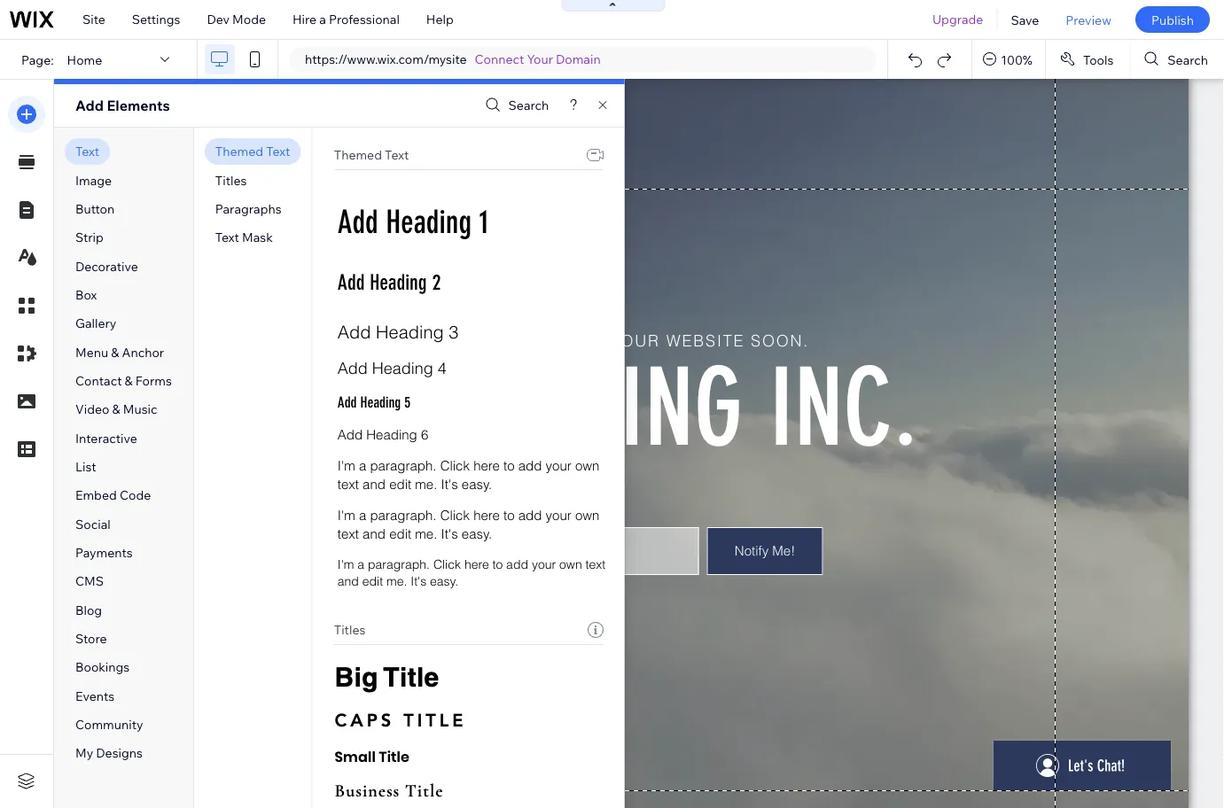 Task type: vqa. For each thing, say whether or not it's contained in the screenshot.
the topmost "OWN"
yes



Task type: describe. For each thing, give the bounding box(es) containing it.
0 horizontal spatial themed text
[[215, 144, 290, 159]]

0 vertical spatial click
[[440, 458, 470, 474]]

1 i'm a paragraph. click here to add your own text and edit me. it's easy. from the top
[[337, 458, 599, 493]]

add heading 2
[[337, 270, 441, 295]]

strip
[[75, 230, 104, 245]]

0 vertical spatial and
[[362, 476, 385, 493]]

settings
[[132, 12, 180, 27]]

site
[[82, 12, 105, 27]]

bookings
[[75, 660, 130, 675]]

my designs
[[75, 746, 143, 762]]

https://www.wix.com/mysite connect your domain
[[305, 51, 601, 67]]

0 vertical spatial paragraph.
[[370, 458, 436, 474]]

2 vertical spatial add
[[506, 557, 528, 572]]

store
[[75, 631, 107, 647]]

3
[[449, 321, 458, 343]]

2 vertical spatial it's
[[410, 574, 426, 589]]

2 vertical spatial here
[[464, 557, 489, 572]]

2 vertical spatial click
[[433, 557, 461, 572]]

0 vertical spatial me.
[[415, 476, 437, 493]]

1 vertical spatial search
[[509, 98, 549, 113]]

1 vertical spatial to
[[503, 507, 514, 524]]

100%
[[1001, 52, 1033, 67]]

embed
[[75, 488, 117, 503]]

mode
[[232, 12, 266, 27]]

contact
[[75, 373, 122, 389]]

2
[[432, 270, 441, 295]]

1 vertical spatial your
[[545, 507, 571, 524]]

publish button
[[1136, 6, 1211, 33]]

0 horizontal spatial themed
[[215, 144, 263, 159]]

elements
[[107, 97, 170, 114]]

1 vertical spatial it's
[[441, 526, 458, 542]]

0 vertical spatial own
[[575, 458, 599, 474]]

social
[[75, 517, 111, 532]]

button
[[75, 201, 115, 217]]

forms
[[136, 373, 172, 389]]

community
[[75, 717, 143, 733]]

tools button
[[1046, 40, 1130, 79]]

text mask
[[215, 230, 273, 245]]

add elements
[[75, 97, 170, 114]]

heading for 6
[[366, 427, 417, 443]]

1 horizontal spatial search
[[1168, 52, 1209, 67]]

0 vertical spatial here
[[473, 458, 500, 474]]

0 vertical spatial text
[[337, 476, 359, 493]]

code
[[120, 488, 151, 503]]

add heading 6
[[337, 427, 428, 443]]

0 vertical spatial edit
[[389, 476, 411, 493]]

list
[[75, 459, 96, 475]]

add for add heading 2
[[337, 270, 364, 295]]

publish
[[1152, 12, 1195, 27]]

1
[[479, 204, 489, 241]]

cms
[[75, 574, 104, 589]]

hire
[[293, 12, 317, 27]]

domain
[[556, 51, 601, 67]]

designs
[[96, 746, 143, 762]]

& for forms
[[125, 373, 133, 389]]

professional
[[329, 12, 400, 27]]

heading for 4
[[372, 359, 433, 378]]

0 vertical spatial to
[[503, 458, 514, 474]]

0 horizontal spatial titles
[[215, 172, 247, 188]]

preview button
[[1053, 0, 1125, 39]]

add heading 1
[[337, 204, 489, 241]]

2 i'm a paragraph. click here to add your own text and edit me. it's easy. from the top
[[337, 507, 599, 542]]

1 vertical spatial add
[[518, 507, 542, 524]]

add for add heading 1
[[337, 204, 378, 241]]

1 vertical spatial me.
[[415, 526, 437, 542]]

2 vertical spatial to
[[492, 557, 503, 572]]

0 horizontal spatial search button
[[481, 93, 549, 118]]

2 i'm from the top
[[337, 507, 355, 524]]

video
[[75, 402, 109, 417]]



Task type: locate. For each thing, give the bounding box(es) containing it.
add heading 4
[[337, 359, 446, 378]]

save
[[1011, 12, 1040, 27]]

anchor
[[122, 344, 164, 360]]

add heading 5
[[337, 393, 410, 412]]

0 vertical spatial i'm
[[337, 458, 355, 474]]

1 i'm from the top
[[337, 458, 355, 474]]

here
[[473, 458, 500, 474], [473, 507, 500, 524], [464, 557, 489, 572]]

payments
[[75, 545, 133, 561]]

heading for 1
[[386, 204, 471, 241]]

&
[[111, 344, 119, 360], [125, 373, 133, 389], [112, 402, 120, 417]]

menu
[[75, 344, 108, 360]]

2 vertical spatial paragraph.
[[368, 557, 430, 572]]

0 vertical spatial titles
[[215, 172, 247, 188]]

1 vertical spatial click
[[440, 507, 470, 524]]

3 i'm a paragraph. click here to add your own text and edit me. it's easy. from the top
[[337, 557, 605, 589]]

2 vertical spatial easy.
[[430, 574, 458, 589]]

text up paragraphs
[[266, 144, 290, 159]]

add for add heading 4
[[337, 359, 367, 378]]

heading for 3
[[376, 321, 444, 343]]

add up add heading 2 at the left top
[[337, 204, 378, 241]]

0 vertical spatial it's
[[441, 476, 458, 493]]

100% button
[[973, 40, 1045, 79]]

1 horizontal spatial themed text
[[334, 147, 409, 163]]

heading for 5
[[360, 393, 401, 412]]

image
[[75, 172, 112, 188]]

1 vertical spatial here
[[473, 507, 500, 524]]

a
[[320, 12, 326, 27], [359, 458, 366, 474], [359, 507, 366, 524], [357, 557, 364, 572]]

your
[[527, 51, 553, 67]]

add up add heading 4
[[337, 321, 371, 343]]

heading left 5
[[360, 393, 401, 412]]

1 vertical spatial edit
[[389, 526, 411, 542]]

& for music
[[112, 402, 120, 417]]

edit
[[389, 476, 411, 493], [389, 526, 411, 542], [362, 574, 383, 589]]

0 vertical spatial search button
[[1131, 40, 1225, 79]]

dev
[[207, 12, 230, 27]]

interactive
[[75, 431, 137, 446]]

2 vertical spatial own
[[559, 557, 582, 572]]

1 vertical spatial and
[[362, 526, 385, 542]]

text
[[337, 476, 359, 493], [337, 526, 359, 542], [585, 557, 605, 572]]

add heading 3
[[337, 321, 458, 343]]

text left mask
[[215, 230, 239, 245]]

1 vertical spatial &
[[125, 373, 133, 389]]

i'm a paragraph. click here to add your own text and edit me. it's easy.
[[337, 458, 599, 493], [337, 507, 599, 542], [337, 557, 605, 589]]

i'm
[[337, 458, 355, 474], [337, 507, 355, 524], [337, 557, 354, 572]]

& for anchor
[[111, 344, 119, 360]]

text up add heading 1
[[385, 147, 409, 163]]

0 vertical spatial &
[[111, 344, 119, 360]]

hire a professional
[[293, 12, 400, 27]]

heading left "1" at the left top of page
[[386, 204, 471, 241]]

0 vertical spatial easy.
[[461, 476, 492, 493]]

search button down connect
[[481, 93, 549, 118]]

heading left the 6
[[366, 427, 417, 443]]

dev mode
[[207, 12, 266, 27]]

heading for 2
[[370, 270, 427, 295]]

decorative
[[75, 258, 138, 274]]

3 i'm from the top
[[337, 557, 354, 572]]

paragraphs
[[215, 201, 282, 217]]

it's
[[441, 476, 458, 493], [441, 526, 458, 542], [410, 574, 426, 589]]

heading
[[386, 204, 471, 241], [370, 270, 427, 295], [376, 321, 444, 343], [372, 359, 433, 378], [360, 393, 401, 412], [366, 427, 417, 443]]

music
[[123, 402, 157, 417]]

1 vertical spatial search button
[[481, 93, 549, 118]]

1 vertical spatial i'm
[[337, 507, 355, 524]]

themed up paragraphs
[[215, 144, 263, 159]]

click
[[440, 458, 470, 474], [440, 507, 470, 524], [433, 557, 461, 572]]

search button down the publish
[[1131, 40, 1225, 79]]

easy.
[[461, 476, 492, 493], [461, 526, 492, 542], [430, 574, 458, 589]]

upgrade
[[933, 12, 984, 27]]

add up add heading 3
[[337, 270, 364, 295]]

0 vertical spatial your
[[545, 458, 571, 474]]

1 horizontal spatial titles
[[334, 623, 365, 638]]

4
[[437, 359, 446, 378]]

box
[[75, 287, 97, 303]]

2 vertical spatial i'm a paragraph. click here to add your own text and edit me. it's easy.
[[337, 557, 605, 589]]

embed code
[[75, 488, 151, 503]]

add down the add heading 5
[[337, 427, 362, 443]]

themed text
[[215, 144, 290, 159], [334, 147, 409, 163]]

6
[[421, 427, 428, 443]]

1 vertical spatial titles
[[334, 623, 365, 638]]

me.
[[415, 476, 437, 493], [415, 526, 437, 542], [386, 574, 407, 589]]

add for add heading 5
[[337, 393, 357, 412]]

1 horizontal spatial themed
[[334, 147, 382, 163]]

heading up 5
[[372, 359, 433, 378]]

add
[[75, 97, 104, 114], [337, 204, 378, 241], [337, 270, 364, 295], [337, 321, 371, 343], [337, 359, 367, 378], [337, 393, 357, 412], [337, 427, 362, 443]]

1 vertical spatial paragraph.
[[370, 507, 436, 524]]

gallery
[[75, 316, 117, 331]]

add down the "home"
[[75, 97, 104, 114]]

themed up add heading 1
[[334, 147, 382, 163]]

search
[[1168, 52, 1209, 67], [509, 98, 549, 113]]

search button
[[1131, 40, 1225, 79], [481, 93, 549, 118]]

1 vertical spatial easy.
[[461, 526, 492, 542]]

1 vertical spatial i'm a paragraph. click here to add your own text and edit me. it's easy.
[[337, 507, 599, 542]]

mask
[[242, 230, 273, 245]]

2 vertical spatial your
[[532, 557, 556, 572]]

2 vertical spatial i'm
[[337, 557, 354, 572]]

menu & anchor
[[75, 344, 164, 360]]

& right video
[[112, 402, 120, 417]]

preview
[[1066, 12, 1112, 27]]

2 vertical spatial text
[[585, 557, 605, 572]]

themed text up add heading 1
[[334, 147, 409, 163]]

add for add elements
[[75, 97, 104, 114]]

search down your
[[509, 98, 549, 113]]

connect
[[475, 51, 524, 67]]

and
[[362, 476, 385, 493], [362, 526, 385, 542], [337, 574, 359, 589]]

add for add heading 6
[[337, 427, 362, 443]]

1 vertical spatial text
[[337, 526, 359, 542]]

add up 'add heading 6'
[[337, 393, 357, 412]]

5
[[404, 393, 410, 412]]

1 vertical spatial own
[[575, 507, 599, 524]]

0 vertical spatial search
[[1168, 52, 1209, 67]]

help
[[426, 12, 454, 27]]

0 vertical spatial i'm a paragraph. click here to add your own text and edit me. it's easy.
[[337, 458, 599, 493]]

2 vertical spatial me.
[[386, 574, 407, 589]]

2 vertical spatial edit
[[362, 574, 383, 589]]

add up the add heading 5
[[337, 359, 367, 378]]

titles
[[215, 172, 247, 188], [334, 623, 365, 638]]

search down publish button
[[1168, 52, 1209, 67]]

text
[[75, 144, 99, 159], [266, 144, 290, 159], [385, 147, 409, 163], [215, 230, 239, 245]]

heading up add heading 4
[[376, 321, 444, 343]]

themed text up paragraphs
[[215, 144, 290, 159]]

paragraph.
[[370, 458, 436, 474], [370, 507, 436, 524], [368, 557, 430, 572]]

heading left 2 on the left top
[[370, 270, 427, 295]]

events
[[75, 689, 115, 704]]

0 vertical spatial add
[[518, 458, 542, 474]]

& right menu
[[111, 344, 119, 360]]

2 vertical spatial and
[[337, 574, 359, 589]]

add for add heading 3
[[337, 321, 371, 343]]

text up image
[[75, 144, 99, 159]]

https://www.wix.com/mysite
[[305, 51, 467, 67]]

your
[[545, 458, 571, 474], [545, 507, 571, 524], [532, 557, 556, 572]]

1 horizontal spatial search button
[[1131, 40, 1225, 79]]

0 horizontal spatial search
[[509, 98, 549, 113]]

own
[[575, 458, 599, 474], [575, 507, 599, 524], [559, 557, 582, 572]]

home
[[67, 52, 102, 67]]

& left forms
[[125, 373, 133, 389]]

add
[[518, 458, 542, 474], [518, 507, 542, 524], [506, 557, 528, 572]]

my
[[75, 746, 93, 762]]

save button
[[998, 0, 1053, 39]]

tools
[[1084, 52, 1114, 67]]

themed
[[215, 144, 263, 159], [334, 147, 382, 163]]

contact & forms
[[75, 373, 172, 389]]

to
[[503, 458, 514, 474], [503, 507, 514, 524], [492, 557, 503, 572]]

video & music
[[75, 402, 157, 417]]

blog
[[75, 603, 102, 618]]

2 vertical spatial &
[[112, 402, 120, 417]]



